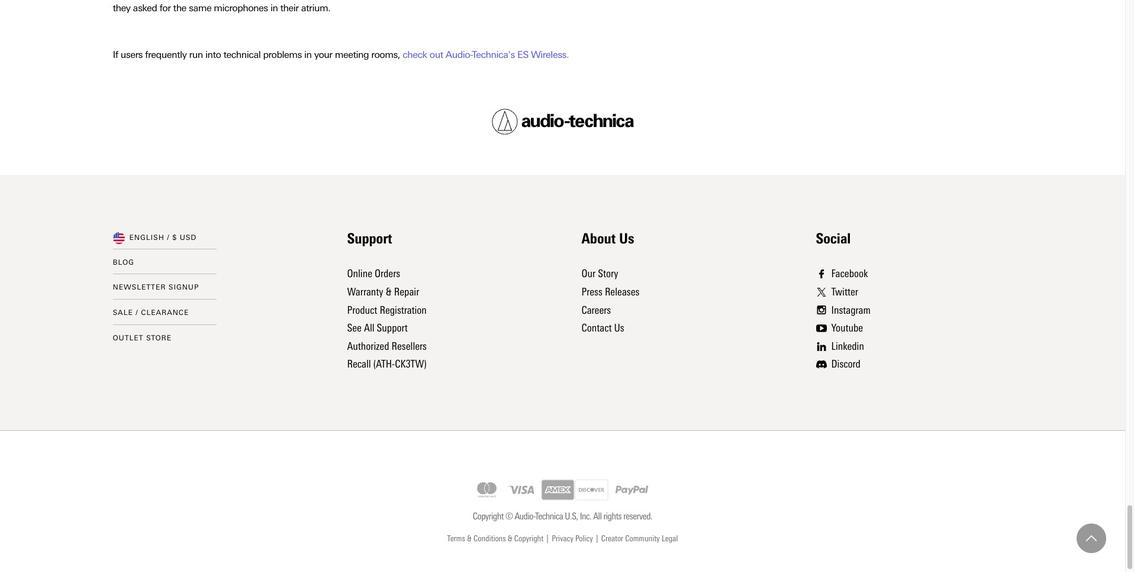 Task type: locate. For each thing, give the bounding box(es) containing it.
technica
[[535, 511, 563, 523]]

your
[[314, 49, 332, 60]]

copyright © audio-technica u.s, inc. all rights reserved.
[[473, 511, 652, 523]]

copyright
[[473, 511, 504, 523], [514, 535, 543, 545]]

newsletter
[[113, 284, 166, 292]]

copyright left ©
[[473, 511, 504, 523]]

1 vertical spatial us
[[614, 322, 624, 335]]

0 horizontal spatial /
[[136, 309, 138, 317]]

copyright down the technica on the left bottom of the page
[[514, 535, 543, 545]]

online orders warranty & repair product registration see all support authorized resellers recall (ath-ck3tw)
[[347, 268, 427, 371]]

&
[[386, 286, 392, 299], [467, 535, 472, 545], [508, 535, 512, 545]]

usd
[[180, 234, 197, 242]]

sale / clearance link
[[113, 309, 189, 317]]

authorized resellers link
[[347, 340, 427, 353]]

paypal image
[[609, 476, 655, 505]]

1 vertical spatial support
[[377, 322, 408, 335]]

support
[[347, 230, 392, 248], [377, 322, 408, 335]]

arrow up image
[[1086, 534, 1097, 545]]

terms
[[447, 535, 465, 545]]

sale
[[113, 309, 133, 317]]

story
[[598, 268, 618, 281]]

support up authorized resellers link
[[377, 322, 408, 335]]

0 vertical spatial /
[[167, 234, 170, 242]]

into
[[205, 49, 221, 60]]

if
[[113, 49, 118, 60]]

signup
[[169, 284, 199, 292]]

conditions
[[474, 535, 506, 545]]

& for warranty
[[386, 286, 392, 299]]

releases
[[605, 286, 640, 299]]

about us heading
[[582, 230, 634, 248]]

our story link
[[582, 268, 618, 281]]

& right the conditions
[[508, 535, 512, 545]]

ck3tw)
[[395, 358, 427, 371]]

1 vertical spatial copyright
[[514, 535, 543, 545]]

run
[[189, 49, 203, 60]]

privacy policy
[[552, 535, 593, 545]]

us right about
[[619, 230, 634, 248]]

outlet store link
[[113, 334, 172, 342]]

outlet
[[113, 334, 143, 342]]

0 vertical spatial all
[[364, 322, 374, 335]]

$
[[172, 234, 177, 242]]

us right contact
[[614, 322, 624, 335]]

1 vertical spatial all
[[593, 511, 602, 523]]

& inside online orders warranty & repair product registration see all support authorized resellers recall (ath-ck3tw)
[[386, 286, 392, 299]]

0 vertical spatial us
[[619, 230, 634, 248]]

1 horizontal spatial copyright
[[514, 535, 543, 545]]

our story press releases careers contact us
[[582, 268, 640, 335]]

all right the see
[[364, 322, 374, 335]]

english
[[129, 234, 164, 242]]

/
[[167, 234, 170, 242], [136, 309, 138, 317]]

/ right sale on the left
[[136, 309, 138, 317]]

/ left $
[[167, 234, 170, 242]]

all right 'inc.'
[[593, 511, 602, 523]]

product registration link
[[347, 304, 427, 317]]

0 horizontal spatial all
[[364, 322, 374, 335]]

discord link
[[816, 356, 871, 374]]

us
[[619, 230, 634, 248], [614, 322, 624, 335]]

audio- right ©
[[515, 511, 535, 523]]

0 horizontal spatial audio-
[[446, 49, 472, 60]]

blog
[[113, 259, 134, 267]]

see all support link
[[347, 322, 408, 335]]

sale / clearance
[[113, 309, 189, 317]]

facebook icon image
[[816, 270, 827, 279]]

youtube
[[831, 322, 863, 335]]

& for conditions
[[508, 535, 512, 545]]

2 horizontal spatial &
[[508, 535, 512, 545]]

all
[[364, 322, 374, 335], [593, 511, 602, 523]]

out
[[430, 49, 443, 60]]

linkedin
[[831, 340, 864, 353]]

check
[[403, 49, 427, 60]]

& right terms at the bottom left of the page
[[467, 535, 472, 545]]

support inside online orders warranty & repair product registration see all support authorized resellers recall (ath-ck3tw)
[[377, 322, 408, 335]]

& left 'repair'
[[386, 286, 392, 299]]

0 horizontal spatial copyright
[[473, 511, 504, 523]]

warranty & repair link
[[347, 286, 419, 299]]

1 vertical spatial /
[[136, 309, 138, 317]]

store logo image
[[492, 109, 634, 135]]

audio-
[[446, 49, 472, 60], [515, 511, 535, 523]]

authorized
[[347, 340, 389, 353]]

blog link
[[113, 259, 134, 267]]

meeting
[[335, 49, 369, 60]]

privacy
[[552, 535, 573, 545]]

facebook
[[831, 268, 868, 281]]

support up online orders link at the left top of page
[[347, 230, 392, 248]]

orders
[[375, 268, 400, 281]]

technica's
[[472, 49, 515, 60]]

audio- right the out
[[446, 49, 472, 60]]

creator
[[601, 535, 623, 545]]

es
[[517, 49, 528, 60]]

discord
[[831, 358, 861, 371]]

youtube image
[[816, 324, 827, 333]]

u.s,
[[565, 511, 578, 523]]

/ for clearance
[[136, 309, 138, 317]]

0 horizontal spatial &
[[386, 286, 392, 299]]

1 horizontal spatial /
[[167, 234, 170, 242]]

recall
[[347, 358, 371, 371]]

all inside online orders warranty & repair product registration see all support authorized resellers recall (ath-ck3tw)
[[364, 322, 374, 335]]

1 horizontal spatial audio-
[[515, 511, 535, 523]]

check out audio-technica's es wireless. link
[[403, 49, 569, 60]]

twitter image
[[816, 288, 827, 297]]

terms & conditions & copyright link
[[447, 533, 543, 547]]



Task type: describe. For each thing, give the bounding box(es) containing it.
rooms,
[[371, 49, 400, 60]]

linkedin link
[[816, 338, 871, 356]]

0 vertical spatial support
[[347, 230, 392, 248]]

copyright inside "link"
[[514, 535, 543, 545]]

/ for $
[[167, 234, 170, 242]]

online
[[347, 268, 372, 281]]

0 vertical spatial audio-
[[446, 49, 472, 60]]

problems
[[263, 49, 302, 60]]

warranty
[[347, 286, 383, 299]]

1 horizontal spatial &
[[467, 535, 472, 545]]

instagram image
[[816, 306, 827, 315]]

reserved.
[[623, 511, 652, 523]]

online orders link
[[347, 268, 400, 281]]

twitter link
[[816, 284, 871, 302]]

newsletter signup link
[[113, 284, 199, 292]]

terms & conditions & copyright
[[447, 535, 543, 545]]

outlet store
[[113, 334, 172, 342]]

facebook link
[[816, 265, 871, 284]]

repair
[[394, 286, 419, 299]]

careers
[[582, 304, 611, 317]]

1 horizontal spatial all
[[593, 511, 602, 523]]

about
[[582, 230, 616, 248]]

technical
[[223, 49, 261, 60]]

clearance
[[141, 309, 189, 317]]

0 vertical spatial copyright
[[473, 511, 504, 523]]

resellers
[[392, 340, 427, 353]]

american express image
[[541, 480, 575, 501]]

english  / $ usd
[[129, 234, 197, 242]]

©
[[505, 511, 513, 523]]

(ath-
[[373, 358, 395, 371]]

linkedin icon image
[[816, 342, 827, 351]]

in
[[304, 49, 312, 60]]

users
[[121, 49, 143, 60]]

recall (ath-ck3tw) link
[[347, 358, 427, 371]]

if users frequently run into technical problems in your meeting rooms, check out audio-technica's es wireless.
[[113, 49, 569, 60]]

youtube link
[[816, 320, 871, 338]]

product
[[347, 304, 377, 317]]

creator community legal
[[601, 535, 678, 545]]

contact
[[582, 322, 612, 335]]

support heading
[[347, 230, 392, 248]]

contact us link
[[582, 322, 624, 335]]

store
[[146, 334, 172, 342]]

policy
[[575, 535, 593, 545]]

press releases link
[[582, 286, 640, 299]]

discord image
[[816, 361, 827, 369]]

mastercard image
[[470, 480, 504, 501]]

newsletter signup
[[113, 284, 199, 292]]

wireless.
[[531, 49, 569, 60]]

social
[[816, 230, 851, 248]]

creator community legal link
[[601, 533, 678, 547]]

legal
[[662, 535, 678, 545]]

press
[[582, 286, 602, 299]]

visa image
[[504, 479, 541, 502]]

rights
[[603, 511, 622, 523]]

us inside our story press releases careers contact us
[[614, 322, 624, 335]]

privacy policy link
[[552, 533, 593, 547]]

our
[[582, 268, 596, 281]]

frequently
[[145, 49, 187, 60]]

discover image
[[575, 480, 609, 501]]

careers link
[[582, 304, 611, 317]]

english  / $ usd link
[[129, 232, 197, 244]]

1 vertical spatial audio-
[[515, 511, 535, 523]]

instagram link
[[816, 302, 871, 320]]

instagram
[[831, 304, 871, 317]]

community
[[625, 535, 660, 545]]

registration
[[380, 304, 427, 317]]

about us
[[582, 230, 634, 248]]

twitter
[[831, 286, 858, 299]]

see
[[347, 322, 362, 335]]



Task type: vqa. For each thing, say whether or not it's contained in the screenshot.
& to the right
yes



